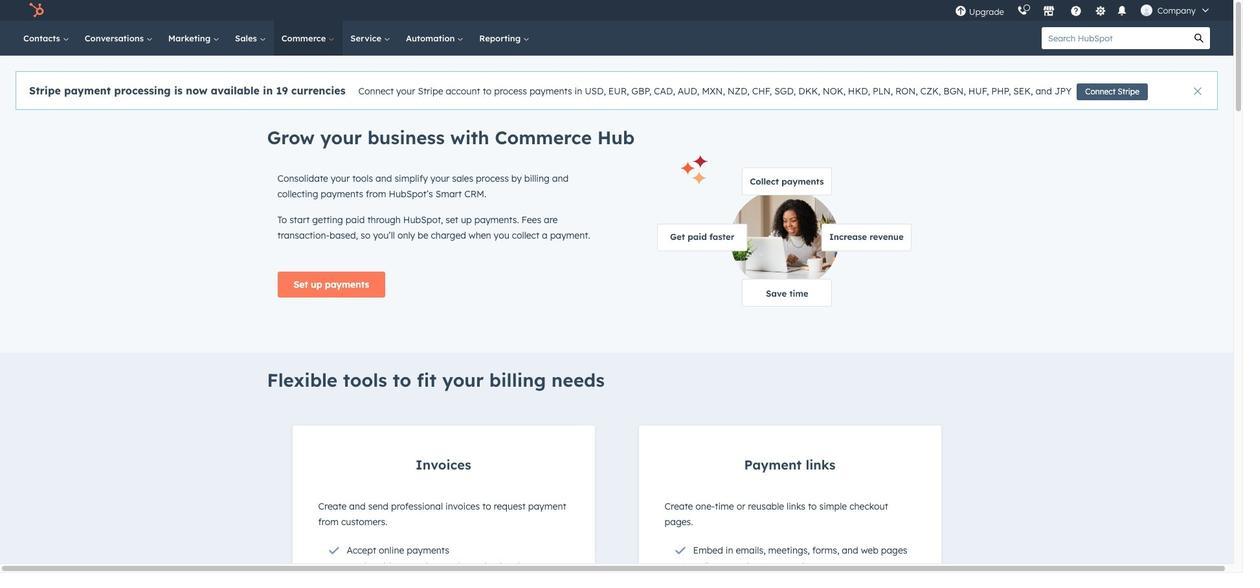 Task type: locate. For each thing, give the bounding box(es) containing it.
jacob simon image
[[1141, 5, 1153, 16]]

alert
[[16, 71, 1218, 110]]

close image
[[1195, 87, 1202, 95]]

menu
[[949, 0, 1218, 21]]

marketplaces image
[[1043, 6, 1055, 17]]



Task type: vqa. For each thing, say whether or not it's contained in the screenshot.
Close image
yes



Task type: describe. For each thing, give the bounding box(es) containing it.
Search HubSpot search field
[[1042, 27, 1189, 49]]



